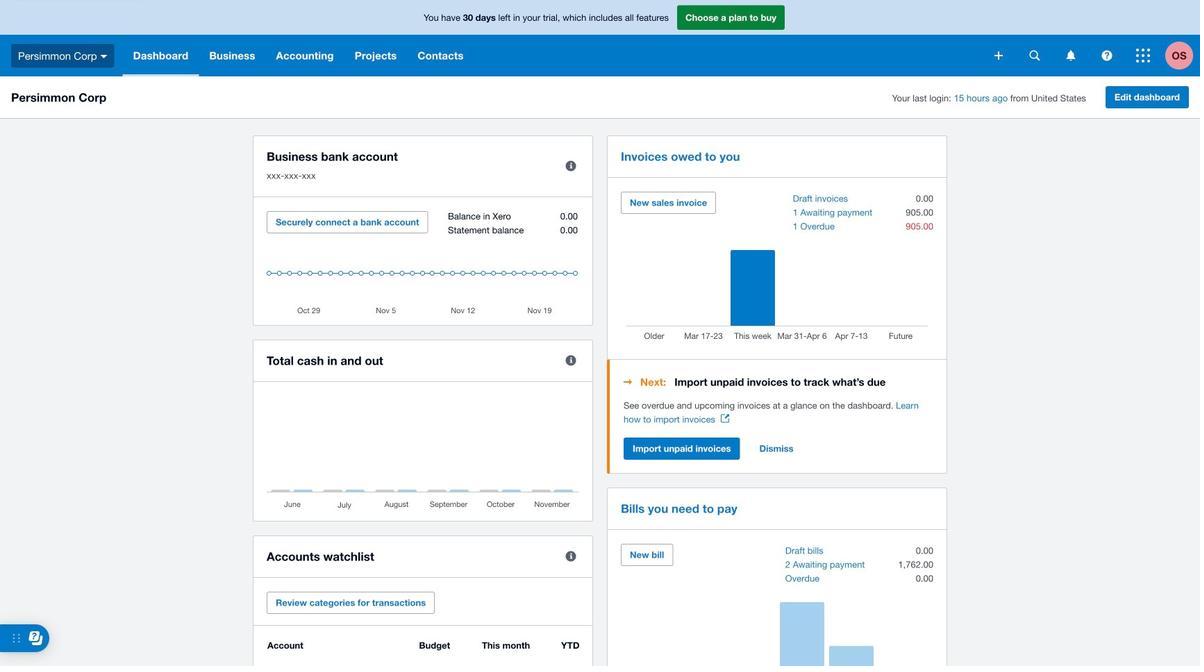 Task type: vqa. For each thing, say whether or not it's contained in the screenshot.
leftmost svg icon
yes



Task type: locate. For each thing, give the bounding box(es) containing it.
banner
[[0, 0, 1200, 76]]

1 horizontal spatial svg image
[[1030, 50, 1040, 61]]

svg image
[[1030, 50, 1040, 61], [100, 55, 107, 58]]

empty state widget for the total cash in and out feature, displaying a column graph summarising bank transaction data as total money in versus total money out across all connected bank accounts, enabling a visual comparison of the two amounts. image
[[267, 396, 579, 511]]

panel body document
[[624, 399, 934, 427], [624, 399, 934, 427]]

heading
[[624, 374, 934, 390]]

svg image
[[1136, 49, 1150, 63], [1067, 50, 1076, 61], [1102, 50, 1113, 61], [995, 51, 1003, 60]]



Task type: describe. For each thing, give the bounding box(es) containing it.
empty state bank feed widget with a tooltip explaining the feature. includes a 'securely connect a bank account' button and a data-less flat line graph marking four weekly dates, indicating future account balance tracking. image
[[267, 211, 579, 315]]

empty state of the accounts watchlist widget, featuring a 'review categories for transactions' button and a data-less table with headings 'account,' 'budget,' 'this month,' and 'ytd.' image
[[267, 640, 579, 666]]

0 horizontal spatial svg image
[[100, 55, 107, 58]]

opens in a new tab image
[[721, 414, 729, 423]]



